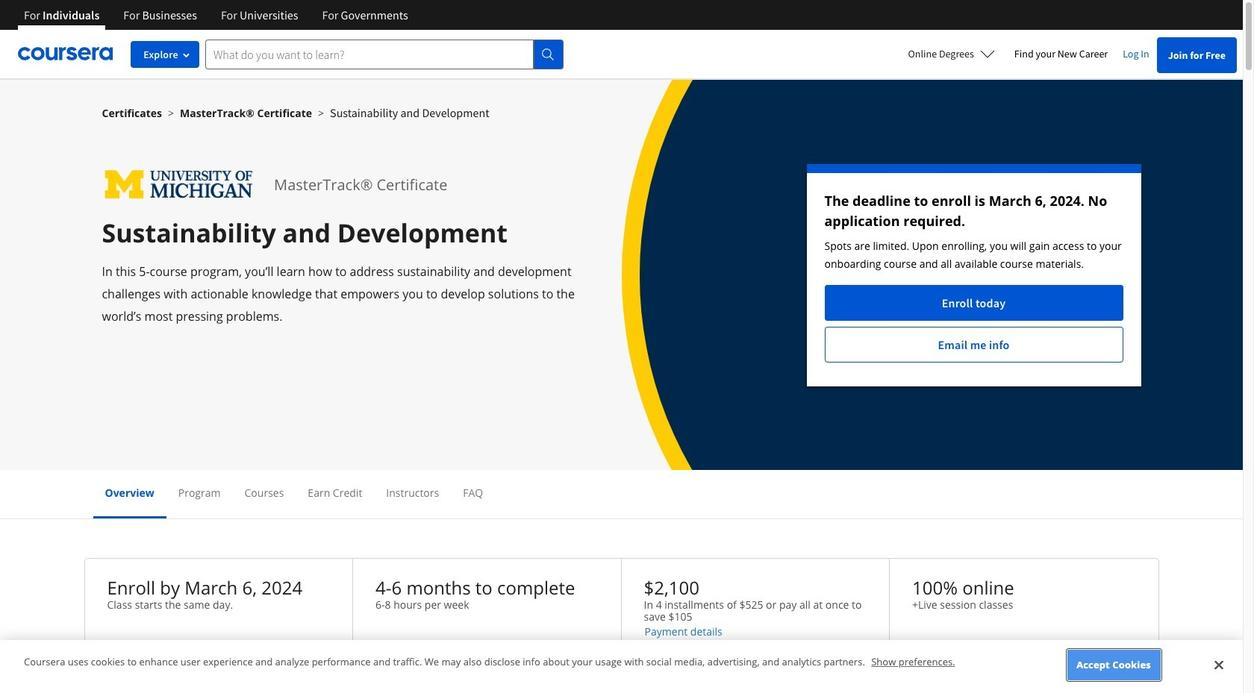 Task type: describe. For each thing, give the bounding box(es) containing it.
What do you want to learn? text field
[[205, 39, 534, 69]]

certificate menu element
[[93, 471, 1151, 519]]



Task type: locate. For each thing, give the bounding box(es) containing it.
privacy alert dialog
[[0, 641, 1244, 694]]

status
[[807, 164, 1142, 387]]

coursera image
[[18, 42, 113, 66]]

None search field
[[205, 39, 564, 69]]

university of michigan image
[[102, 164, 256, 205]]

banner navigation
[[12, 0, 420, 41]]



Task type: vqa. For each thing, say whether or not it's contained in the screenshot.
Certificate Menu ELEMENT
yes



